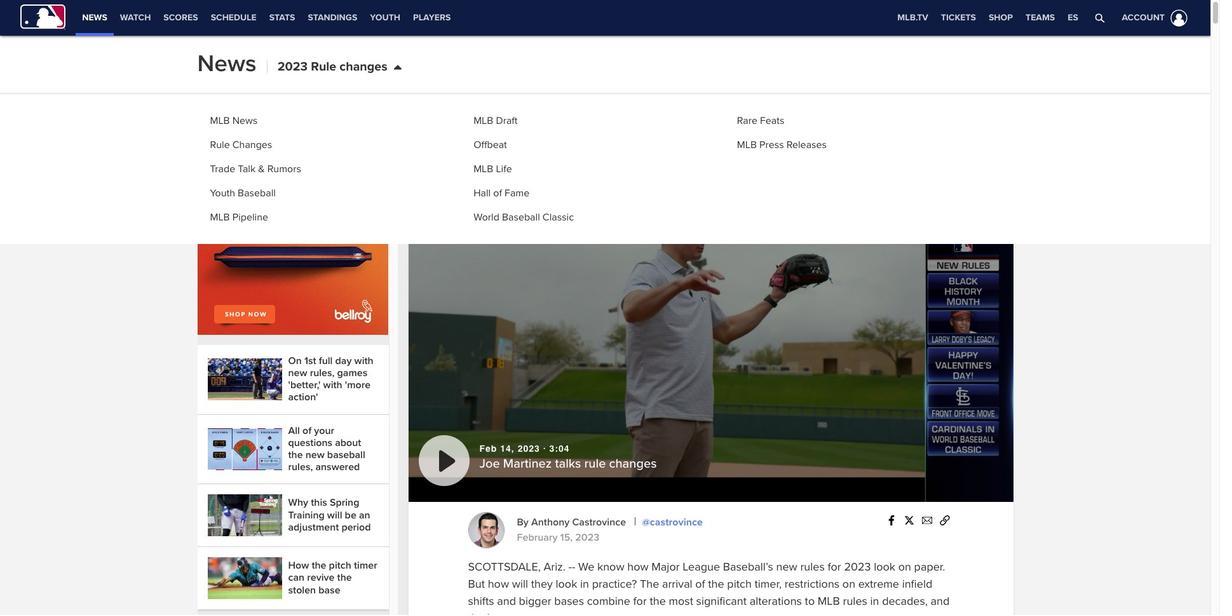Task type: describe. For each thing, give the bounding box(es) containing it.
adjustment
[[288, 521, 339, 534]]

rare feats link
[[737, 114, 784, 127]]

ariz.
[[544, 560, 566, 574]]

mlb pipeline
[[210, 211, 268, 224]]

of for your
[[303, 424, 311, 437]]

1 horizontal spatial rule
[[311, 59, 336, 74]]

by
[[517, 516, 529, 529]]

questions
[[288, 436, 332, 449]]

watch link
[[114, 0, 157, 36]]

an
[[359, 509, 370, 521]]

2 vertical spatial how
[[488, 577, 509, 591]]

extreme
[[858, 577, 899, 591]]

can
[[288, 572, 304, 584]]

mlb inside scottsdale, ariz. -- we know how major league baseball's new rules for 2023 look on paper. but how will they look in practice?                         the arrival of the pitch timer, restrictions on extreme infield shifts and bigger bases combine for the most significant alterations to mlb rules in decades, and that's
[[818, 594, 840, 608]]

2023 inside scottsdale, ariz. -- we know how major league baseball's new rules for 2023 look on paper. but how will they look in practice?                         the arrival of the pitch timer, restrictions on extreme infield shifts and bigger bases combine for the most significant alterations to mlb rules in decades, and that's
[[844, 560, 871, 574]]

shop
[[989, 12, 1013, 23]]

tickets link
[[935, 0, 982, 36]]

·
[[543, 444, 546, 454]]

0 vertical spatial for
[[828, 560, 841, 574]]

email icon button
[[918, 513, 936, 526]]

bases
[[554, 594, 584, 608]]

2023 down stats link
[[277, 59, 308, 74]]

about
[[335, 436, 361, 449]]

talk
[[238, 163, 256, 175]]

pitch inside scottsdale, ariz. -- we know how major league baseball's new rules for 2023 look on paper. but how will they look in practice?                         the arrival of the pitch timer, restrictions on extreme infield shifts and bigger bases combine for the most significant alterations to mlb rules in decades, and that's
[[727, 577, 752, 591]]

stats
[[269, 12, 295, 23]]

arrow up icon image
[[394, 63, 401, 71]]

major
[[652, 560, 680, 574]]

youth link
[[364, 0, 407, 36]]

1 vertical spatial in
[[870, 594, 879, 608]]

link icon image
[[940, 515, 950, 526]]

will inside scottsdale, ariz. -- we know how major league baseball's new rules for 2023 look on paper. but how will they look in practice?                         the arrival of the pitch timer, restrictions on extreme infield shifts and bigger bases combine for the most significant alterations to mlb rules in decades, and that's
[[512, 577, 528, 591]]

tickets
[[941, 12, 976, 23]]

hall of fame link
[[474, 187, 530, 200]]

1 vertical spatial look
[[874, 560, 895, 574]]

we
[[578, 560, 594, 574]]

mlb for mlb press releases
[[737, 139, 757, 151]]

at
[[596, 128, 613, 151]]

trade talk & rumors link
[[210, 163, 301, 175]]

feb
[[479, 444, 497, 454]]

changes inside feb 14, 2023 · 3:04 joe martinez talks rule changes
[[609, 456, 657, 471]]

youth baseball
[[210, 187, 276, 200]]

mlb life link
[[474, 163, 512, 175]]

news inside 'top navigation' menu bar
[[82, 12, 107, 23]]

life
[[496, 163, 512, 175]]

rumors
[[267, 163, 301, 175]]

on 1st full day with new rules, games 'better,' with 'more action' link
[[207, 354, 378, 404]]

work
[[815, 128, 858, 151]]

all of your questions about the new baseball rules, answered
[[288, 424, 365, 474]]

an
[[468, 128, 492, 151]]

base
[[319, 584, 340, 596]]

secondary navigation element containing news
[[76, 0, 457, 36]]

1st
[[304, 354, 316, 367]]

3:04
[[549, 444, 570, 454]]

why this spring training will be an adjustment period
[[288, 497, 373, 534]]

2023 down 'castrovince'
[[575, 531, 599, 544]]

answered
[[315, 461, 360, 474]]

mlb draft
[[474, 114, 518, 127]]

most
[[669, 594, 693, 608]]

hall
[[474, 187, 491, 200]]

scores link
[[157, 0, 204, 36]]

shop link
[[982, 0, 1019, 36]]

scores
[[164, 12, 198, 23]]

combine
[[587, 594, 630, 608]]

revive
[[307, 572, 335, 584]]

february
[[517, 531, 558, 544]]

major league baseball image
[[20, 4, 66, 30]]

youth for youth baseball
[[210, 187, 235, 200]]

an inside look at how the new rules will work
[[468, 128, 858, 151]]

schedule
[[211, 12, 257, 23]]

spring
[[330, 497, 359, 509]]

all of your questions about the new baseball rules, answered link
[[207, 424, 378, 474]]

bigger
[[519, 594, 551, 608]]

this
[[311, 497, 327, 509]]

es link
[[1061, 0, 1085, 36]]

news
[[197, 50, 256, 78]]

on
[[288, 354, 302, 367]]

0 horizontal spatial on
[[843, 577, 855, 591]]

2 - from the left
[[572, 560, 575, 574]]

world baseball classic
[[474, 211, 574, 224]]

advertisement element
[[198, 176, 388, 335]]

be
[[345, 509, 356, 521]]

pitch inside how the pitch timer can revive the stolen base
[[329, 559, 351, 572]]

mlb media player group
[[408, 162, 1013, 502]]

account
[[1122, 12, 1165, 23]]

mlb news link
[[210, 114, 258, 127]]

new left press
[[692, 128, 729, 151]]

why
[[288, 497, 308, 509]]

facebook icon button
[[882, 513, 900, 526]]

will inside why this spring training will be an adjustment period
[[327, 509, 342, 521]]

all
[[288, 424, 300, 437]]

players
[[413, 12, 451, 23]]

youth baseball link
[[210, 187, 276, 200]]

trade
[[210, 163, 235, 175]]

mlb pipeline link
[[210, 211, 268, 224]]

new inside all of your questions about the new baseball rules, answered
[[305, 449, 325, 461]]

offbeat link
[[474, 139, 507, 151]]

the
[[640, 577, 659, 591]]

1 vertical spatial rules
[[800, 560, 825, 574]]

hall of fame
[[474, 187, 530, 200]]

day
[[335, 354, 352, 367]]

0 horizontal spatial rules
[[733, 128, 776, 151]]

mlb press releases
[[737, 139, 827, 151]]

1 horizontal spatial news
[[232, 114, 258, 127]]

schedule link
[[204, 0, 263, 36]]

x icon button
[[900, 513, 918, 526]]

league
[[683, 560, 720, 574]]



Task type: locate. For each thing, give the bounding box(es) containing it.
they
[[531, 577, 553, 591]]

1 vertical spatial of
[[303, 424, 311, 437]]

2 vertical spatial look
[[556, 577, 577, 591]]

facebook icon image
[[886, 515, 896, 526]]

paper.
[[914, 560, 945, 574]]

and right shifts
[[497, 594, 516, 608]]

fame
[[505, 187, 530, 200]]

of inside scottsdale, ariz. -- we know how major league baseball's new rules for 2023 look on paper. but how will they look in practice?                         the arrival of the pitch timer, restrictions on extreme infield shifts and bigger bases combine for the most significant alterations to mlb rules in decades, and that's
[[695, 577, 705, 591]]

mlb up "rule changes" link
[[210, 114, 230, 127]]

rule changes link
[[210, 139, 272, 151]]

alterations
[[750, 594, 802, 608]]

pipeline
[[232, 211, 268, 224]]

news link
[[76, 0, 114, 33]]

0 horizontal spatial and
[[497, 594, 516, 608]]

0 vertical spatial will
[[781, 128, 810, 151]]

es
[[1068, 12, 1078, 23]]

account button
[[1107, 0, 1190, 36]]

0 vertical spatial pitch
[[329, 559, 351, 572]]

0 horizontal spatial pitch
[[329, 559, 351, 572]]

rules down extreme
[[843, 594, 867, 608]]

0 vertical spatial rule
[[311, 59, 336, 74]]

on left extreme
[[843, 577, 855, 591]]

rules down rare feats at the top of page
[[733, 128, 776, 151]]

x icon image
[[904, 515, 914, 526]]

0 horizontal spatial news
[[82, 12, 107, 23]]

0 vertical spatial of
[[493, 187, 502, 200]]

rules up restrictions
[[800, 560, 825, 574]]

new down your
[[305, 449, 325, 461]]

rules, inside all of your questions about the new baseball rules, answered
[[288, 461, 313, 474]]

of inside all of your questions about the new baseball rules, answered
[[303, 424, 311, 437]]

1 vertical spatial rule
[[210, 139, 230, 151]]

action'
[[288, 391, 318, 404]]

offbeat
[[474, 139, 507, 151]]

0 horizontal spatial with
[[323, 379, 342, 392]]

2 secondary navigation element from the left
[[457, 0, 564, 36]]

mlb for mlb news
[[210, 114, 230, 127]]

0 horizontal spatial of
[[303, 424, 311, 437]]

how up the
[[627, 560, 649, 574]]

joe
[[479, 456, 500, 471]]

2 vertical spatial of
[[695, 577, 705, 591]]

1 horizontal spatial on
[[898, 560, 911, 574]]

rare feats
[[737, 114, 784, 127]]

look up extreme
[[874, 560, 895, 574]]

february 15, 2023
[[517, 531, 599, 544]]

on
[[898, 560, 911, 574], [843, 577, 855, 591]]

world baseball classic link
[[474, 211, 574, 224]]

1 secondary navigation element from the left
[[76, 0, 457, 36]]

by anthony castrovince
[[517, 516, 629, 529]]

look up bases
[[556, 577, 577, 591]]

inside
[[497, 128, 549, 151]]

mlb left pipeline
[[210, 211, 230, 224]]

changes
[[232, 139, 272, 151]]

top navigation menu bar
[[0, 0, 1211, 36]]

teams link
[[1019, 0, 1061, 36]]

how right at
[[617, 128, 654, 151]]

mlb down rare
[[737, 139, 757, 151]]

with
[[354, 354, 373, 367], [323, 379, 342, 392]]

- right ariz.
[[568, 560, 572, 574]]

how the pitch timer can revive the stolen base
[[288, 559, 377, 596]]

0 vertical spatial in
[[580, 577, 589, 591]]

timer,
[[755, 577, 782, 591]]

mlb.tv
[[898, 12, 928, 23]]

changes right rule
[[609, 456, 657, 471]]

1 vertical spatial changes
[[609, 456, 657, 471]]

castrovince
[[572, 516, 626, 529]]

0 vertical spatial look
[[554, 128, 591, 151]]

rule up trade
[[210, 139, 230, 151]]

baseball down trade talk & rumors link
[[238, 187, 276, 200]]

games
[[337, 367, 367, 379]]

0 vertical spatial how
[[617, 128, 654, 151]]

1 vertical spatial will
[[327, 509, 342, 521]]

mlb for mlb life
[[474, 163, 493, 175]]

mlb for mlb pipeline
[[210, 211, 230, 224]]

anthony
[[531, 516, 570, 529]]

baseball down fame
[[502, 211, 540, 224]]

1 horizontal spatial of
[[493, 187, 502, 200]]

rare
[[737, 114, 757, 127]]

1 horizontal spatial with
[[354, 354, 373, 367]]

1 and from the left
[[497, 594, 516, 608]]

baseball
[[327, 449, 365, 461]]

standings link
[[301, 0, 364, 36]]

rules
[[733, 128, 776, 151], [800, 560, 825, 574], [843, 594, 867, 608]]

mlb news
[[210, 114, 258, 127]]

of right all
[[303, 424, 311, 437]]

baseball
[[238, 187, 276, 200], [502, 211, 540, 224]]

0 vertical spatial rules,
[[310, 367, 335, 379]]

-
[[568, 560, 572, 574], [572, 560, 575, 574]]

0 horizontal spatial baseball
[[238, 187, 276, 200]]

0 horizontal spatial in
[[580, 577, 589, 591]]

1 horizontal spatial baseball
[[502, 211, 540, 224]]

1 vertical spatial on
[[843, 577, 855, 591]]

0 vertical spatial youth
[[370, 12, 400, 23]]

how
[[617, 128, 654, 151], [627, 560, 649, 574], [488, 577, 509, 591]]

of for fame
[[493, 187, 502, 200]]

mlb up an
[[474, 114, 493, 127]]

will left be
[[327, 509, 342, 521]]

&
[[258, 163, 265, 175]]

tertiary navigation element
[[891, 0, 1085, 36]]

mlb left life on the top left of the page
[[474, 163, 493, 175]]

2023 inside feb 14, 2023 · 3:04 joe martinez talks rule changes
[[518, 444, 540, 454]]

with right day
[[354, 354, 373, 367]]

1 vertical spatial news
[[232, 114, 258, 127]]

press
[[759, 139, 784, 151]]

0 horizontal spatial rule
[[210, 139, 230, 151]]

scottsdale, ariz. -- we know how major league baseball's new rules for 2023 look on paper. but how will they look in practice?                         the arrival of the pitch timer, restrictions on extreme infield shifts and bigger bases combine for the most significant alterations to mlb rules in decades, and that's
[[468, 560, 950, 615]]

- left we on the bottom left of page
[[572, 560, 575, 574]]

arrival
[[662, 577, 692, 591]]

1 horizontal spatial rules
[[800, 560, 825, 574]]

will left the they
[[512, 577, 528, 591]]

practice?
[[592, 577, 637, 591]]

'more
[[345, 379, 371, 392]]

martinez
[[503, 456, 552, 471]]

0 vertical spatial rules
[[733, 128, 776, 151]]

of down league
[[695, 577, 705, 591]]

new up timer,
[[776, 560, 797, 574]]

mlb
[[210, 114, 230, 127], [474, 114, 493, 127], [737, 139, 757, 151], [474, 163, 493, 175], [210, 211, 230, 224], [818, 594, 840, 608]]

mlb for mlb draft
[[474, 114, 493, 127]]

watch
[[120, 12, 151, 23]]

mlb press releases link
[[737, 139, 827, 151]]

new inside scottsdale, ariz. -- we know how major league baseball's new rules for 2023 look on paper. but how will they look in practice?                         the arrival of the pitch timer, restrictions on extreme infield shifts and bigger bases combine for the most significant alterations to mlb rules in decades, and that's
[[776, 560, 797, 574]]

2 horizontal spatial of
[[695, 577, 705, 591]]

baseball for world
[[502, 211, 540, 224]]

news left watch
[[82, 12, 107, 23]]

youth for youth
[[370, 12, 400, 23]]

know
[[597, 560, 624, 574]]

pitch down baseball's at bottom
[[727, 577, 752, 591]]

mlb right the to
[[818, 594, 840, 608]]

1 horizontal spatial and
[[931, 594, 950, 608]]

0 vertical spatial news
[[82, 12, 107, 23]]

0 horizontal spatial for
[[633, 594, 647, 608]]

for up restrictions
[[828, 560, 841, 574]]

0 vertical spatial with
[[354, 354, 373, 367]]

1 horizontal spatial for
[[828, 560, 841, 574]]

0 vertical spatial baseball
[[238, 187, 276, 200]]

will
[[781, 128, 810, 151], [327, 509, 342, 521], [512, 577, 528, 591]]

that's
[[468, 611, 495, 615]]

@castrovince link
[[642, 516, 703, 529]]

2 vertical spatial will
[[512, 577, 528, 591]]

1 horizontal spatial will
[[512, 577, 528, 591]]

email icon image
[[922, 515, 932, 526]]

1 vertical spatial for
[[633, 594, 647, 608]]

1 horizontal spatial youth
[[370, 12, 400, 23]]

youth down trade
[[210, 187, 235, 200]]

1 - from the left
[[568, 560, 572, 574]]

joe martinez talks rule changes image
[[408, 162, 1013, 502]]

news up "rule changes" link
[[232, 114, 258, 127]]

for
[[828, 560, 841, 574], [633, 594, 647, 608]]

2023 up extreme
[[844, 560, 871, 574]]

mlb life
[[474, 163, 512, 175]]

teams
[[1026, 12, 1055, 23]]

rule down the standings link
[[311, 59, 336, 74]]

changes left arrow up icon
[[340, 59, 387, 74]]

rules, left day
[[310, 367, 335, 379]]

youth left players
[[370, 12, 400, 23]]

rules, inside the on 1st full day with new rules, games 'better,' with 'more action'
[[310, 367, 335, 379]]

the inside all of your questions about the new baseball rules, answered
[[288, 449, 303, 461]]

14,
[[500, 444, 515, 454]]

on up infield
[[898, 560, 911, 574]]

@castrovince
[[642, 516, 703, 529]]

2 vertical spatial rules
[[843, 594, 867, 608]]

0 vertical spatial on
[[898, 560, 911, 574]]

1 vertical spatial pitch
[[727, 577, 752, 591]]

1 vertical spatial youth
[[210, 187, 235, 200]]

rule changes
[[210, 139, 272, 151]]

rule
[[584, 456, 606, 471]]

draft
[[496, 114, 518, 127]]

of right hall
[[493, 187, 502, 200]]

in down we on the bottom left of page
[[580, 577, 589, 591]]

baseball for youth
[[238, 187, 276, 200]]

stats link
[[263, 0, 301, 36]]

2 horizontal spatial rules
[[843, 594, 867, 608]]

training
[[288, 509, 325, 521]]

new inside the on 1st full day with new rules, games 'better,' with 'more action'
[[288, 367, 307, 379]]

2 and from the left
[[931, 594, 950, 608]]

with left 'more
[[323, 379, 342, 392]]

0 horizontal spatial will
[[327, 509, 342, 521]]

rules, down "questions"
[[288, 461, 313, 474]]

youth inside 'top navigation' menu bar
[[370, 12, 400, 23]]

but
[[468, 577, 485, 591]]

on 1st full day with new rules, games 'better,' with 'more action'
[[288, 354, 373, 404]]

1 vertical spatial rules,
[[288, 461, 313, 474]]

1 horizontal spatial changes
[[609, 456, 657, 471]]

0 horizontal spatial changes
[[340, 59, 387, 74]]

and down infield
[[931, 594, 950, 608]]

and
[[497, 594, 516, 608], [931, 594, 950, 608]]

1 horizontal spatial in
[[870, 594, 879, 608]]

how down scottsdale,
[[488, 577, 509, 591]]

for down the
[[633, 594, 647, 608]]

2 horizontal spatial will
[[781, 128, 810, 151]]

shifts
[[468, 594, 494, 608]]

1 vertical spatial with
[[323, 379, 342, 392]]

2023 up martinez
[[518, 444, 540, 454]]

standings
[[308, 12, 357, 23]]

rule
[[311, 59, 336, 74], [210, 139, 230, 151]]

look left at
[[554, 128, 591, 151]]

will down feats
[[781, 128, 810, 151]]

15,
[[560, 531, 573, 544]]

in
[[580, 577, 589, 591], [870, 594, 879, 608]]

in down extreme
[[870, 594, 879, 608]]

0 vertical spatial changes
[[340, 59, 387, 74]]

1 vertical spatial baseball
[[502, 211, 540, 224]]

1 horizontal spatial pitch
[[727, 577, 752, 591]]

0 horizontal spatial youth
[[210, 187, 235, 200]]

new up action'
[[288, 367, 307, 379]]

1 vertical spatial how
[[627, 560, 649, 574]]

'better,'
[[288, 379, 321, 392]]

pitch left timer
[[329, 559, 351, 572]]

secondary navigation element
[[76, 0, 457, 36], [457, 0, 564, 36]]



Task type: vqa. For each thing, say whether or not it's contained in the screenshot.
ZEN: associated with 62
no



